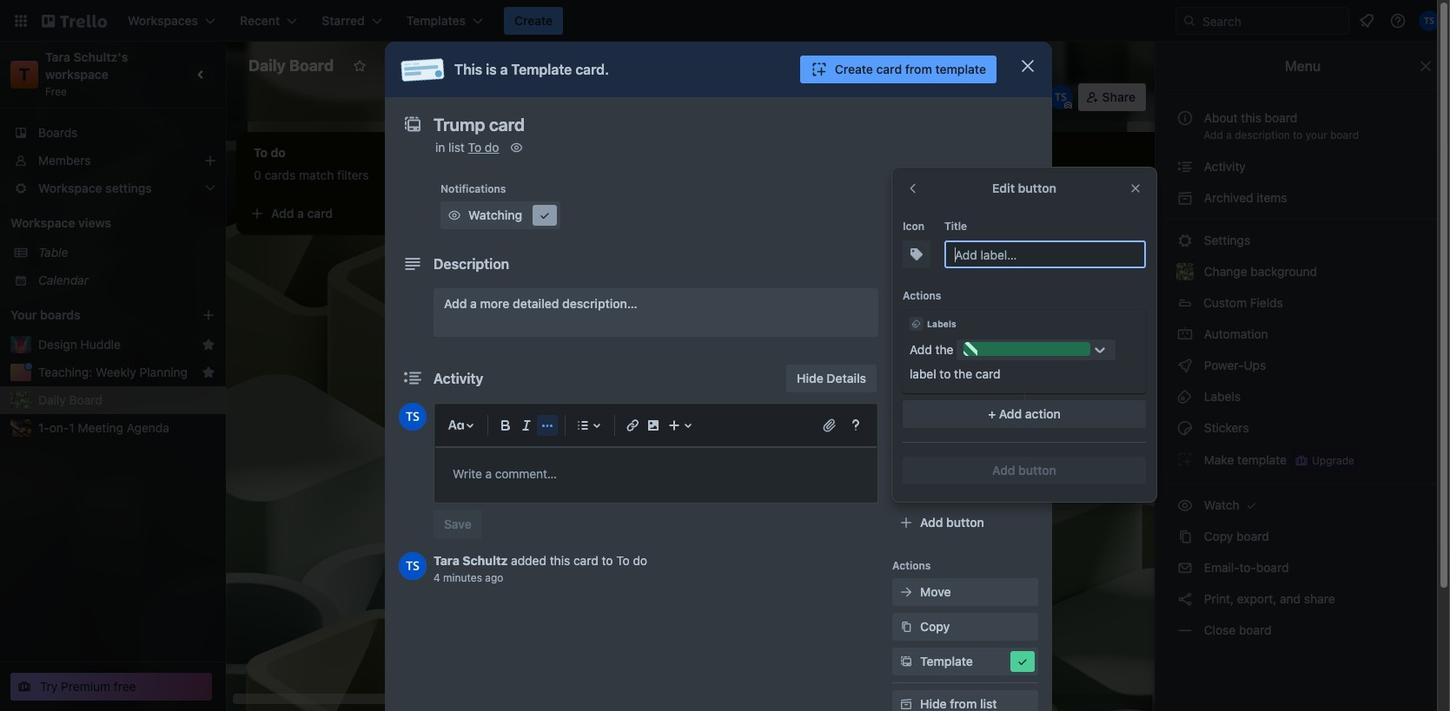 Task type: describe. For each thing, give the bounding box(es) containing it.
boards
[[38, 125, 78, 140]]

starred icon image for design huddle
[[202, 338, 216, 352]]

schultz's
[[74, 50, 128, 64]]

agenda
[[127, 421, 169, 436]]

1
[[69, 421, 75, 436]]

add inside about this board add a description to your board
[[1204, 129, 1224, 142]]

items
[[1257, 190, 1288, 205]]

teaching:
[[38, 365, 92, 380]]

this inside about this board add a description to your board
[[1242, 110, 1262, 125]]

your
[[1306, 129, 1328, 142]]

0 horizontal spatial to
[[468, 140, 482, 155]]

archived
[[1205, 190, 1254, 205]]

create from template… image
[[445, 207, 459, 221]]

search image
[[1183, 14, 1197, 28]]

free
[[114, 680, 136, 695]]

1 horizontal spatial members
[[921, 201, 974, 216]]

change background
[[1201, 264, 1318, 279]]

meeting
[[78, 421, 123, 436]]

free
[[45, 85, 67, 98]]

custom for menu
[[1204, 296, 1247, 310]]

2 horizontal spatial board
[[556, 58, 590, 73]]

ups down + on the bottom of the page
[[988, 444, 1010, 459]]

about
[[1205, 110, 1238, 125]]

hide
[[797, 371, 824, 386]]

watching for watching 'button' to the bottom
[[469, 208, 523, 223]]

activity link
[[1167, 153, 1440, 181]]

try premium free
[[40, 680, 136, 695]]

sm image for checklist link in the top right of the page
[[898, 269, 915, 287]]

3 match from the left
[[1040, 168, 1075, 183]]

move
[[921, 585, 952, 600]]

close dialog image
[[1018, 56, 1039, 76]]

customize views image
[[609, 57, 627, 75]]

checklist link
[[893, 264, 1039, 292]]

save
[[444, 517, 472, 532]]

0 horizontal spatial activity
[[434, 371, 484, 387]]

to inside tara schultz added this card to to do 4 minutes ago
[[617, 554, 630, 569]]

description
[[434, 256, 510, 272]]

weekly
[[96, 365, 136, 380]]

notifications
[[441, 183, 506, 196]]

add the
[[910, 343, 954, 357]]

1 0 cards match filters from the left
[[254, 168, 369, 183]]

1 vertical spatial actions
[[893, 560, 931, 573]]

Main content area, start typing to enter text. text field
[[453, 464, 860, 485]]

2 add a card from the left
[[518, 206, 580, 221]]

cover
[[921, 340, 954, 355]]

power- inside power-ups link
[[1205, 358, 1244, 373]]

2 vertical spatial power-ups
[[893, 419, 949, 432]]

star or unstar board image
[[353, 59, 367, 73]]

boards
[[40, 308, 81, 323]]

menu
[[1286, 58, 1322, 74]]

power-ups button
[[653, 83, 762, 111]]

sm image for the bottom labels link
[[1177, 389, 1194, 406]]

card inside tara schultz added this card to to do 4 minutes ago
[[574, 554, 599, 569]]

open information menu image
[[1390, 12, 1407, 30]]

edit button
[[993, 181, 1057, 196]]

add a more detailed description… link
[[434, 289, 879, 337]]

2 0 cards match filters from the left
[[501, 168, 616, 183]]

1 vertical spatial button
[[1019, 463, 1057, 478]]

clear all
[[982, 90, 1029, 104]]

sm image for automation button
[[765, 83, 789, 108]]

sm image for move link
[[898, 584, 915, 602]]

sm image for settings link
[[1177, 232, 1194, 249]]

3 filters from the left
[[1078, 168, 1110, 183]]

add power-ups
[[921, 444, 1010, 459]]

sm image for copy board link
[[1177, 529, 1194, 546]]

close board link
[[1167, 617, 1440, 645]]

create card from template button
[[800, 56, 997, 83]]

try premium free button
[[10, 674, 212, 702]]

close
[[1205, 623, 1236, 638]]

board inside text box
[[289, 57, 334, 75]]

title
[[945, 220, 968, 233]]

edit
[[993, 181, 1015, 196]]

label
[[910, 367, 937, 382]]

1 match from the left
[[299, 168, 334, 183]]

is
[[486, 62, 497, 77]]

1 vertical spatial tara schultz (taraschultz7) image
[[1049, 85, 1073, 110]]

sm image for email-to-board link
[[1177, 560, 1194, 577]]

1 vertical spatial automation
[[1201, 327, 1269, 342]]

table
[[38, 245, 68, 260]]

power- inside add power-ups link
[[947, 444, 988, 459]]

0 vertical spatial actions
[[903, 289, 942, 303]]

this
[[455, 62, 483, 77]]

share
[[1305, 592, 1336, 607]]

this is a template card.
[[455, 62, 609, 77]]

copy for copy
[[921, 620, 950, 635]]

4
[[434, 572, 441, 585]]

tara schultz added this card to to do 4 minutes ago
[[434, 554, 648, 585]]

sm image inside watching 'button'
[[536, 207, 554, 224]]

1 vertical spatial daily
[[38, 393, 66, 408]]

template inside button
[[921, 655, 974, 669]]

primary element
[[0, 0, 1451, 42]]

2 add a card button from the left
[[490, 200, 685, 228]]

sm image for power-ups link
[[1177, 357, 1194, 375]]

automation button
[[765, 83, 866, 111]]

custom for add to template
[[921, 375, 965, 389]]

sm image for template button
[[898, 654, 915, 671]]

Board name text field
[[240, 52, 343, 80]]

1 add a card button from the left
[[243, 200, 438, 228]]

daily inside text box
[[249, 57, 286, 75]]

add a more detailed description…
[[444, 296, 638, 311]]

in list to do
[[436, 140, 499, 155]]

watch link
[[1167, 492, 1440, 520]]

1 vertical spatial watching button
[[441, 202, 561, 229]]

attachment button
[[893, 299, 1039, 327]]

to inside about this board add a description to your board
[[1294, 129, 1303, 142]]

description
[[1235, 129, 1291, 142]]

image image
[[643, 416, 664, 436]]

huddle
[[80, 337, 121, 352]]

sm image for watch 'link'
[[1177, 497, 1194, 515]]

upgrade button
[[1292, 451, 1359, 472]]

0 vertical spatial add button button
[[903, 457, 1147, 485]]

planning
[[140, 365, 188, 380]]

make
[[1205, 453, 1235, 467]]

ups up add power-ups
[[929, 419, 949, 432]]

1 horizontal spatial the
[[955, 367, 973, 382]]

activity inside activity link
[[1201, 159, 1246, 174]]

description…
[[563, 296, 638, 311]]

this inside tara schultz added this card to to do 4 minutes ago
[[550, 554, 570, 569]]

0 horizontal spatial board
[[69, 393, 102, 408]]

details
[[827, 371, 867, 386]]

fields for add to template
[[968, 375, 1002, 389]]

1 vertical spatial template
[[929, 176, 975, 189]]

1 cards from the left
[[265, 168, 296, 183]]

card.
[[576, 62, 609, 77]]

power-ups link
[[1167, 352, 1440, 380]]

add power-ups link
[[893, 438, 1039, 466]]

boards link
[[0, 119, 226, 147]]

0 vertical spatial watching button
[[553, 83, 648, 111]]

0 horizontal spatial members link
[[0, 147, 226, 175]]

your boards with 4 items element
[[10, 305, 176, 326]]

email-
[[1205, 561, 1240, 575]]

4 minutes ago link
[[434, 572, 504, 585]]

custom fields button for menu
[[1167, 289, 1440, 317]]

save button
[[434, 511, 482, 539]]

+ add action
[[989, 407, 1061, 422]]

schultz
[[463, 554, 508, 569]]

1 vertical spatial labels
[[928, 319, 957, 329]]

close popover image
[[1129, 182, 1143, 196]]

copy for copy board
[[1205, 529, 1234, 544]]

Search field
[[1197, 8, 1349, 34]]

color: green, title: none image
[[964, 343, 1091, 357]]

0 horizontal spatial labels link
[[893, 229, 1039, 257]]

tara schultz's workspace free
[[45, 50, 131, 98]]

views
[[78, 216, 111, 230]]

lists image
[[573, 416, 594, 436]]

create button
[[504, 7, 563, 35]]

0 vertical spatial button
[[1018, 181, 1057, 196]]

power- inside power-ups button
[[688, 90, 728, 104]]

board inside close board link
[[1240, 623, 1272, 638]]

2 vertical spatial button
[[947, 515, 985, 530]]

design huddle button
[[38, 336, 195, 354]]

make template
[[1201, 453, 1287, 467]]

design
[[38, 337, 77, 352]]

link image
[[622, 416, 643, 436]]

background
[[1251, 264, 1318, 279]]

design huddle
[[38, 337, 121, 352]]

print, export, and share
[[1201, 592, 1336, 607]]



Task type: locate. For each thing, give the bounding box(es) containing it.
print,
[[1205, 592, 1234, 607]]

custom fields down cover link
[[921, 375, 1002, 389]]

1 filters from the left
[[337, 168, 369, 183]]

sm image inside close board link
[[1177, 622, 1194, 640]]

sm image inside move link
[[898, 584, 915, 602]]

daily board link
[[38, 392, 216, 409]]

power-
[[688, 90, 728, 104], [1205, 358, 1244, 373], [893, 419, 929, 432], [947, 444, 988, 459]]

0 horizontal spatial custom
[[921, 375, 965, 389]]

0 vertical spatial starred icon image
[[202, 338, 216, 352]]

tara schultz (taraschultz7) image right open information menu icon
[[1420, 10, 1440, 31]]

labels link up checklist link in the top right of the page
[[893, 229, 1039, 257]]

workspace for workspace views
[[10, 216, 75, 230]]

1 vertical spatial add button button
[[893, 509, 1039, 537]]

premium
[[61, 680, 111, 695]]

email-to-board
[[1201, 561, 1290, 575]]

detailed
[[513, 296, 559, 311]]

sm image for "print, export, and share" link
[[1177, 591, 1194, 609]]

copy board
[[1201, 529, 1270, 544]]

on-
[[49, 421, 69, 436]]

more
[[480, 296, 510, 311]]

to inside tara schultz added this card to to do 4 minutes ago
[[602, 554, 613, 569]]

automation
[[789, 90, 856, 104], [1201, 327, 1269, 342], [893, 489, 952, 502]]

2 horizontal spatial power-ups
[[1201, 358, 1270, 373]]

fields up + on the bottom of the page
[[968, 375, 1002, 389]]

0 vertical spatial template
[[512, 62, 572, 77]]

sm image for the archived items link
[[1177, 190, 1194, 207]]

Add label… text field
[[945, 241, 1147, 269]]

0 horizontal spatial workspace
[[10, 216, 75, 230]]

add button down + add action
[[993, 463, 1057, 478]]

do
[[485, 140, 499, 155], [633, 554, 648, 569]]

sm image inside activity link
[[1177, 158, 1194, 176]]

0 vertical spatial tara
[[45, 50, 70, 64]]

0 vertical spatial custom fields button
[[1167, 289, 1440, 317]]

fields
[[1251, 296, 1284, 310], [968, 375, 1002, 389]]

daily board left star or unstar board image
[[249, 57, 334, 75]]

1 horizontal spatial members link
[[893, 195, 1039, 223]]

1 horizontal spatial custom fields
[[1204, 296, 1284, 310]]

add to template
[[893, 176, 975, 189]]

to do link
[[468, 140, 499, 155]]

to left the your
[[1294, 129, 1303, 142]]

sm image inside checklist link
[[898, 269, 915, 287]]

board up 'to-'
[[1237, 529, 1270, 544]]

+
[[989, 407, 996, 422]]

1 horizontal spatial copy
[[1205, 529, 1234, 544]]

board inside copy board link
[[1237, 529, 1270, 544]]

fields down 'change background'
[[1251, 296, 1284, 310]]

sm image inside copy board link
[[1177, 529, 1194, 546]]

tara up workspace
[[45, 50, 70, 64]]

tara schultz (taraschultz7) image
[[1420, 10, 1440, 31], [1049, 85, 1073, 110], [399, 553, 427, 581]]

1 vertical spatial members link
[[893, 195, 1039, 223]]

tara
[[45, 50, 70, 64], [434, 554, 460, 569]]

power- down label
[[893, 419, 929, 432]]

template down copy link
[[921, 655, 974, 669]]

add button button down + add action
[[903, 457, 1147, 485]]

watching down notifications at the top left of the page
[[469, 208, 523, 223]]

clear
[[982, 90, 1013, 104]]

create for create card from template
[[835, 62, 874, 76]]

attach and insert link image
[[821, 417, 839, 435]]

labels down title at the top right of the page
[[921, 236, 958, 250]]

0 horizontal spatial filters
[[337, 168, 369, 183]]

0 vertical spatial automation
[[789, 90, 856, 104]]

labels
[[921, 236, 958, 250], [928, 319, 957, 329], [1201, 389, 1241, 404]]

tara inside tara schultz's workspace free
[[45, 50, 70, 64]]

add button button up move link
[[893, 509, 1039, 537]]

0 vertical spatial custom
[[1204, 296, 1247, 310]]

power-ups up stickers
[[1201, 358, 1270, 373]]

labels up stickers
[[1201, 389, 1241, 404]]

board up the 1
[[69, 393, 102, 408]]

copy board link
[[1167, 523, 1440, 551]]

2 match from the left
[[546, 168, 581, 183]]

create card from template
[[835, 62, 987, 76]]

tara schultz (taraschultz7) image inside primary element
[[1420, 10, 1440, 31]]

workspace inside button
[[409, 58, 473, 73]]

custom fields button up automation link
[[1167, 289, 1440, 317]]

0 horizontal spatial cards
[[265, 168, 296, 183]]

board right the your
[[1331, 129, 1360, 142]]

editor toolbar toolbar
[[442, 412, 870, 440]]

automation down the create card from template button
[[789, 90, 856, 104]]

tara schultz (taraschultz7) image right all
[[1049, 85, 1073, 110]]

create up this is a template card.
[[515, 13, 553, 28]]

custom fields button for add to template
[[893, 374, 1039, 391]]

watching
[[584, 90, 638, 104], [469, 208, 523, 223]]

2 cards from the left
[[512, 168, 543, 183]]

add button up move link
[[921, 515, 985, 530]]

0 horizontal spatial copy
[[921, 620, 950, 635]]

change background link
[[1167, 258, 1440, 286]]

ups inside button
[[728, 90, 751, 104]]

sm image inside email-to-board link
[[1177, 560, 1194, 577]]

1 vertical spatial tara
[[434, 554, 460, 569]]

added
[[511, 554, 547, 569]]

this up description
[[1242, 110, 1262, 125]]

sm image for automation link
[[1177, 326, 1194, 343]]

members link down boards
[[0, 147, 226, 175]]

sm image for cover link
[[898, 339, 915, 356]]

template down create button
[[512, 62, 572, 77]]

0 cards match filters
[[254, 168, 369, 183], [501, 168, 616, 183], [994, 168, 1110, 183]]

1 vertical spatial to
[[617, 554, 630, 569]]

custom fields for menu
[[1204, 296, 1284, 310]]

sm image inside 'stickers' 'link'
[[1177, 420, 1194, 437]]

t
[[19, 64, 30, 84]]

1 horizontal spatial board
[[289, 57, 334, 75]]

1 vertical spatial members
[[921, 201, 974, 216]]

custom
[[1204, 296, 1247, 310], [921, 375, 965, 389]]

watching down customize views image
[[584, 90, 638, 104]]

sm image
[[765, 83, 789, 108], [508, 139, 525, 156], [1177, 158, 1194, 176], [1177, 190, 1194, 207], [536, 207, 554, 224], [1177, 326, 1194, 343], [898, 339, 915, 356], [1177, 357, 1194, 375], [1177, 389, 1194, 406], [1177, 420, 1194, 437], [1177, 451, 1194, 469], [1177, 497, 1194, 515], [1244, 497, 1261, 515], [1177, 622, 1194, 640]]

share button
[[1079, 83, 1147, 111]]

sm image for 'stickers' 'link' on the right of page
[[1177, 420, 1194, 437]]

1 horizontal spatial match
[[546, 168, 581, 183]]

workspace views
[[10, 216, 111, 230]]

0 vertical spatial members link
[[0, 147, 226, 175]]

0 horizontal spatial members
[[38, 153, 91, 168]]

power- down label to the card
[[947, 444, 988, 459]]

daily board up the 1
[[38, 393, 102, 408]]

ups down automation link
[[1244, 358, 1267, 373]]

0 horizontal spatial this
[[550, 554, 570, 569]]

0 vertical spatial watching
[[584, 90, 638, 104]]

members
[[38, 153, 91, 168], [921, 201, 974, 216]]

watch
[[1201, 498, 1244, 513]]

2 horizontal spatial automation
[[1201, 327, 1269, 342]]

create inside primary element
[[515, 13, 553, 28]]

tara schultz (taraschultz7) image
[[399, 403, 427, 431]]

tara inside tara schultz added this card to to do 4 minutes ago
[[434, 554, 460, 569]]

None text field
[[425, 110, 999, 141]]

print, export, and share link
[[1167, 586, 1440, 614]]

automation inside button
[[789, 90, 856, 104]]

activity up the 'text styles' image
[[434, 371, 484, 387]]

0 horizontal spatial daily board
[[38, 393, 102, 408]]

create from template… image
[[939, 207, 953, 221]]

members up title at the top right of the page
[[921, 201, 974, 216]]

power-ups inside power-ups link
[[1201, 358, 1270, 373]]

1 horizontal spatial cards
[[512, 168, 543, 183]]

t link
[[10, 61, 38, 89]]

fields for menu
[[1251, 296, 1284, 310]]

3 0 cards match filters from the left
[[994, 168, 1110, 183]]

automation down add power-ups link
[[893, 489, 952, 502]]

button up move link
[[947, 515, 985, 530]]

1 horizontal spatial tara
[[434, 554, 460, 569]]

your boards
[[10, 308, 81, 323]]

sm image
[[446, 207, 463, 224], [1177, 232, 1194, 249], [898, 235, 915, 252], [908, 246, 926, 263], [898, 269, 915, 287], [1177, 529, 1194, 546], [1177, 560, 1194, 577], [898, 584, 915, 602], [1177, 591, 1194, 609], [898, 619, 915, 636], [898, 654, 915, 671], [1014, 654, 1032, 671], [898, 696, 915, 712]]

0 horizontal spatial power-ups
[[688, 90, 751, 104]]

2 vertical spatial labels
[[1201, 389, 1241, 404]]

0 horizontal spatial automation
[[789, 90, 856, 104]]

1 horizontal spatial to
[[617, 554, 630, 569]]

0 vertical spatial do
[[485, 140, 499, 155]]

workspace visible
[[409, 58, 513, 73]]

0 horizontal spatial match
[[299, 168, 334, 183]]

0 horizontal spatial create
[[515, 13, 553, 28]]

0 vertical spatial to
[[468, 140, 482, 155]]

bold ⌘b image
[[496, 416, 516, 436]]

activity up archived
[[1201, 159, 1246, 174]]

more formatting image
[[537, 416, 558, 436]]

button right edit
[[1018, 181, 1057, 196]]

1 vertical spatial activity
[[434, 371, 484, 387]]

hide details
[[797, 371, 867, 386]]

table link
[[38, 244, 216, 262]]

board inside email-to-board link
[[1257, 561, 1290, 575]]

sm image inside copy link
[[898, 619, 915, 636]]

custom down add the
[[921, 375, 965, 389]]

minutes
[[443, 572, 482, 585]]

add button for the topmost add button button
[[993, 463, 1057, 478]]

sm image for close board link
[[1177, 622, 1194, 640]]

automation link
[[1167, 321, 1440, 349]]

2 vertical spatial tara schultz (taraschultz7) image
[[399, 553, 427, 581]]

add board image
[[202, 309, 216, 323]]

0 vertical spatial create
[[515, 13, 553, 28]]

tara up 4
[[434, 554, 460, 569]]

teaching: weekly planning
[[38, 365, 188, 380]]

1 starred icon image from the top
[[202, 338, 216, 352]]

copy up "email-"
[[1205, 529, 1234, 544]]

board
[[1265, 110, 1298, 125], [1331, 129, 1360, 142], [1237, 529, 1270, 544], [1257, 561, 1290, 575], [1240, 623, 1272, 638]]

the up label to the card
[[936, 343, 954, 357]]

sm image inside automation button
[[765, 83, 789, 108]]

1 horizontal spatial watching
[[584, 90, 638, 104]]

watching button down notifications at the top left of the page
[[441, 202, 561, 229]]

0 vertical spatial power-ups
[[688, 90, 751, 104]]

board up description
[[1265, 110, 1298, 125]]

1 vertical spatial custom fields
[[921, 375, 1002, 389]]

2 vertical spatial template
[[1238, 453, 1287, 467]]

1 vertical spatial add button
[[921, 515, 985, 530]]

1 horizontal spatial do
[[633, 554, 648, 569]]

0 vertical spatial this
[[1242, 110, 1262, 125]]

calendar
[[38, 273, 89, 288]]

labels up cover
[[928, 319, 957, 329]]

starred icon image right planning
[[202, 366, 216, 380]]

watching for watching 'button' to the top
[[584, 90, 638, 104]]

your
[[10, 308, 37, 323]]

workspace
[[45, 67, 109, 82]]

label to the card
[[910, 367, 1001, 382]]

board up print, export, and share
[[1257, 561, 1290, 575]]

power-ups down primary element
[[688, 90, 751, 104]]

sm image inside labels link
[[1177, 389, 1194, 406]]

members link down add to template
[[893, 195, 1039, 223]]

sm image for activity link
[[1177, 158, 1194, 176]]

about this board add a description to your board
[[1204, 110, 1360, 142]]

button down action
[[1019, 463, 1057, 478]]

ups
[[728, 90, 751, 104], [1244, 358, 1267, 373], [929, 419, 949, 432], [988, 444, 1010, 459]]

add a card button
[[243, 200, 438, 228], [490, 200, 685, 228]]

0 horizontal spatial do
[[485, 140, 499, 155]]

workspace visible button
[[377, 52, 523, 80]]

archived items
[[1201, 190, 1288, 205]]

0 horizontal spatial daily
[[38, 393, 66, 408]]

sm image inside cover link
[[898, 339, 915, 356]]

1 horizontal spatial custom
[[1204, 296, 1247, 310]]

tara for schultz's
[[45, 50, 70, 64]]

archived items link
[[1167, 184, 1440, 212]]

ups left automation button
[[728, 90, 751, 104]]

starred icon image
[[202, 338, 216, 352], [202, 366, 216, 380]]

return to previous screen image
[[907, 182, 921, 196]]

board down export,
[[1240, 623, 1272, 638]]

1 horizontal spatial create
[[835, 62, 874, 76]]

0 vertical spatial add button
[[993, 463, 1057, 478]]

0 vertical spatial daily board
[[249, 57, 334, 75]]

0 vertical spatial tara schultz (taraschultz7) image
[[1420, 10, 1440, 31]]

the down cover link
[[955, 367, 973, 382]]

members down boards
[[38, 153, 91, 168]]

create up automation button
[[835, 62, 874, 76]]

template right from on the right top of page
[[936, 62, 987, 76]]

actions up move
[[893, 560, 931, 573]]

template right make
[[1238, 453, 1287, 467]]

export,
[[1238, 592, 1277, 607]]

watching button
[[553, 83, 648, 111], [441, 202, 561, 229]]

0 vertical spatial template
[[936, 62, 987, 76]]

1 horizontal spatial fields
[[1251, 296, 1284, 310]]

add button
[[993, 463, 1057, 478], [921, 515, 985, 530]]

a inside about this board add a description to your board
[[1227, 129, 1233, 142]]

2 starred icon image from the top
[[202, 366, 216, 380]]

2 filters from the left
[[584, 168, 616, 183]]

1 vertical spatial create
[[835, 62, 874, 76]]

workspace for workspace visible
[[409, 58, 473, 73]]

sm image inside automation link
[[1177, 326, 1194, 343]]

the
[[936, 343, 954, 357], [955, 367, 973, 382]]

list
[[449, 140, 465, 155]]

to right added
[[602, 554, 613, 569]]

1-
[[38, 421, 49, 436]]

1 horizontal spatial this
[[1242, 110, 1262, 125]]

1 vertical spatial watching
[[469, 208, 523, 223]]

to up icon
[[916, 176, 926, 189]]

actions down checklist
[[903, 289, 942, 303]]

sm image inside settings link
[[1177, 232, 1194, 249]]

workspace left is
[[409, 58, 473, 73]]

template
[[512, 62, 572, 77], [921, 655, 974, 669]]

sm image inside "print, export, and share" link
[[1177, 591, 1194, 609]]

power- down primary element
[[688, 90, 728, 104]]

0 vertical spatial members
[[38, 153, 91, 168]]

1 horizontal spatial automation
[[893, 489, 952, 502]]

1 horizontal spatial 0 cards match filters
[[501, 168, 616, 183]]

1 horizontal spatial power-ups
[[893, 419, 949, 432]]

add a card
[[271, 206, 333, 221], [518, 206, 580, 221]]

cover link
[[893, 334, 1039, 362]]

0 notifications image
[[1357, 10, 1378, 31]]

starred icon image for teaching: weekly planning
[[202, 366, 216, 380]]

this right added
[[550, 554, 570, 569]]

2 horizontal spatial filters
[[1078, 168, 1110, 183]]

board left star or unstar board image
[[289, 57, 334, 75]]

text styles image
[[446, 416, 467, 436]]

0 vertical spatial the
[[936, 343, 954, 357]]

sm image for the left labels link
[[898, 235, 915, 252]]

filters
[[896, 90, 931, 104]]

0 horizontal spatial template
[[512, 62, 572, 77]]

0 horizontal spatial fields
[[968, 375, 1002, 389]]

1 vertical spatial this
[[550, 554, 570, 569]]

attachment
[[921, 305, 988, 320]]

button
[[1018, 181, 1057, 196], [1019, 463, 1057, 478], [947, 515, 985, 530]]

1 vertical spatial fields
[[968, 375, 1002, 389]]

add button for the bottom add button button
[[921, 515, 985, 530]]

template
[[936, 62, 987, 76], [929, 176, 975, 189], [1238, 453, 1287, 467]]

2 horizontal spatial cards
[[1005, 168, 1037, 183]]

copy down move
[[921, 620, 950, 635]]

custom fields button down cover link
[[893, 374, 1039, 391]]

2 horizontal spatial match
[[1040, 168, 1075, 183]]

power-ups inside power-ups button
[[688, 90, 751, 104]]

teaching: weekly planning button
[[38, 364, 195, 382]]

tara schultz (taraschultz7) image left 4
[[399, 553, 427, 581]]

sm image inside labels link
[[898, 235, 915, 252]]

labels link down power-ups link
[[1167, 383, 1440, 411]]

1 vertical spatial custom
[[921, 375, 965, 389]]

board left customize views image
[[556, 58, 590, 73]]

actions
[[903, 289, 942, 303], [893, 560, 931, 573]]

3 cards from the left
[[1005, 168, 1037, 183]]

from
[[906, 62, 933, 76]]

close board
[[1201, 623, 1272, 638]]

sm image for copy link
[[898, 619, 915, 636]]

custom down change
[[1204, 296, 1247, 310]]

tara schultz's workspace link
[[45, 50, 131, 82]]

template inside button
[[936, 62, 987, 76]]

daily board inside text box
[[249, 57, 334, 75]]

1-on-1 meeting agenda
[[38, 421, 169, 436]]

template up create from template… image
[[929, 176, 975, 189]]

stickers link
[[1167, 415, 1440, 442]]

template button
[[893, 649, 1039, 676]]

custom fields down 'change background'
[[1204, 296, 1284, 310]]

0 vertical spatial daily
[[249, 57, 286, 75]]

starred icon image down the 'add board' image
[[202, 338, 216, 352]]

sm image inside watching 'button'
[[446, 207, 463, 224]]

1 horizontal spatial tara schultz (taraschultz7) image
[[1049, 85, 1073, 110]]

all
[[1016, 90, 1029, 104]]

tara for schultz
[[434, 554, 460, 569]]

1 horizontal spatial add a card button
[[490, 200, 685, 228]]

0 horizontal spatial add a card
[[271, 206, 333, 221]]

custom fields button
[[1167, 289, 1440, 317], [893, 374, 1039, 391]]

0 vertical spatial workspace
[[409, 58, 473, 73]]

to right label
[[940, 367, 951, 382]]

custom fields for add to template
[[921, 375, 1002, 389]]

create for create
[[515, 13, 553, 28]]

power- up stickers
[[1205, 358, 1244, 373]]

sm image inside the archived items link
[[1177, 190, 1194, 207]]

copy
[[1205, 529, 1234, 544], [921, 620, 950, 635]]

1 horizontal spatial daily
[[249, 57, 286, 75]]

workspace up table
[[10, 216, 75, 230]]

1 vertical spatial labels link
[[1167, 383, 1440, 411]]

watching button down card.
[[553, 83, 648, 111]]

1 horizontal spatial add button
[[993, 463, 1057, 478]]

workspace
[[409, 58, 473, 73], [10, 216, 75, 230]]

2 horizontal spatial 0 cards match filters
[[994, 168, 1110, 183]]

1 vertical spatial template
[[921, 655, 974, 669]]

1 vertical spatial the
[[955, 367, 973, 382]]

open help dialog image
[[846, 416, 867, 436]]

italic ⌘i image
[[516, 416, 537, 436]]

sm image inside power-ups link
[[1177, 357, 1194, 375]]

activity
[[1201, 159, 1246, 174], [434, 371, 484, 387]]

1 add a card from the left
[[271, 206, 333, 221]]

add
[[1204, 129, 1224, 142], [893, 176, 913, 189], [271, 206, 294, 221], [518, 206, 541, 221], [444, 296, 467, 311], [910, 343, 933, 357], [999, 407, 1022, 422], [921, 444, 944, 459], [993, 463, 1016, 478], [921, 515, 944, 530]]

1 vertical spatial copy
[[921, 620, 950, 635]]

do inside tara schultz added this card to to do 4 minutes ago
[[633, 554, 648, 569]]

automation down change
[[1201, 327, 1269, 342]]

2 vertical spatial automation
[[893, 489, 952, 502]]

0 vertical spatial labels
[[921, 236, 958, 250]]

1 horizontal spatial daily board
[[249, 57, 334, 75]]

power-ups down label
[[893, 419, 949, 432]]

sm image for watching 'button' to the bottom
[[446, 207, 463, 224]]

1 vertical spatial power-ups
[[1201, 358, 1270, 373]]

1 vertical spatial daily board
[[38, 393, 102, 408]]

settings
[[1201, 233, 1251, 248]]

clear all button
[[976, 83, 1036, 111]]



Task type: vqa. For each thing, say whether or not it's contained in the screenshot.
ago at left
yes



